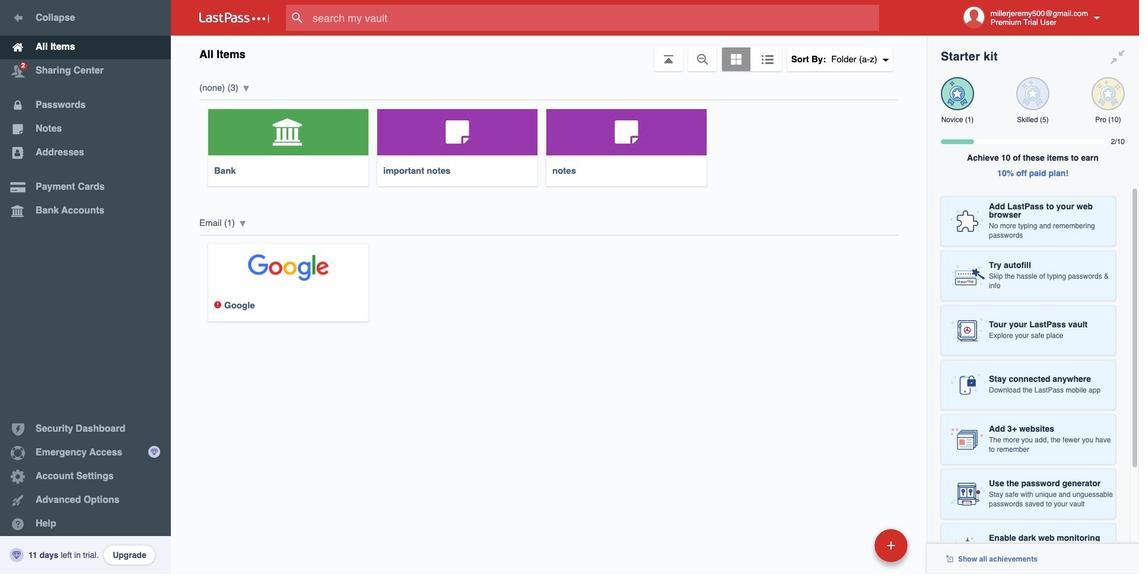 Task type: locate. For each thing, give the bounding box(es) containing it.
Search search field
[[286, 5, 903, 31]]

new item element
[[794, 529, 913, 563]]

vault options navigation
[[171, 36, 927, 71]]

search my vault text field
[[286, 5, 903, 31]]



Task type: vqa. For each thing, say whether or not it's contained in the screenshot.
the Main navigation navigation on the left of the page
yes



Task type: describe. For each thing, give the bounding box(es) containing it.
new item navigation
[[794, 526, 916, 575]]

lastpass image
[[199, 12, 270, 23]]

main navigation navigation
[[0, 0, 171, 575]]



